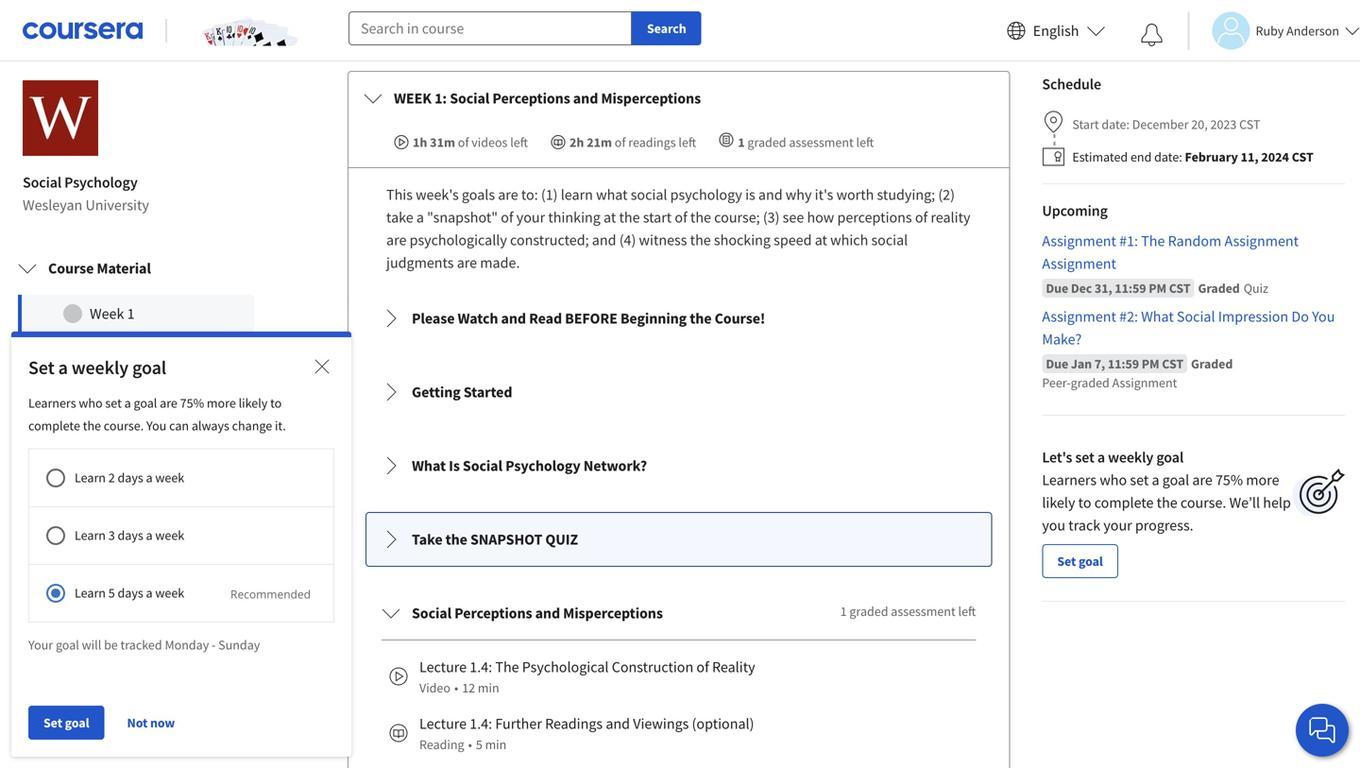 Task type: locate. For each thing, give the bounding box(es) containing it.
0 horizontal spatial what
[[412, 456, 446, 475]]

1 horizontal spatial psychology
[[506, 456, 581, 475]]

0 horizontal spatial 75%
[[180, 395, 204, 412]]

11:59
[[1115, 280, 1147, 297], [1108, 355, 1139, 372]]

0 vertical spatial set
[[105, 395, 122, 412]]

learn 3 days a week
[[75, 527, 184, 544]]

0 vertical spatial you
[[1312, 307, 1335, 326]]

1 horizontal spatial to
[[1079, 493, 1092, 512]]

11:59 inside assignment #2: what social impression do you make? due jan 7, 11:59 pm cst graded peer-graded assignment
[[1108, 355, 1139, 372]]

1 horizontal spatial 1
[[738, 134, 745, 151]]

days down 7
[[118, 585, 143, 602]]

help
[[1263, 493, 1291, 512]]

to
[[270, 395, 282, 412], [1079, 493, 1092, 512]]

you right do
[[1312, 307, 1335, 326]]

who
[[79, 395, 103, 412], [1100, 471, 1127, 489]]

1 vertical spatial you
[[146, 417, 167, 434]]

misperceptions inside dropdown button
[[601, 89, 701, 108]]

psychology left network?
[[506, 456, 581, 475]]

lecture for lecture 1.4: the psychological construction of reality
[[419, 658, 467, 676]]

0 horizontal spatial •
[[454, 679, 458, 696]]

5 up 6
[[127, 455, 135, 474]]

set for learners who set a goal are 75% more likely to complete the course. we'll help you track your progress.
[[1130, 471, 1149, 489]]

monday
[[165, 636, 209, 653]]

0 vertical spatial week
[[155, 469, 184, 486]]

week right 7
[[155, 527, 184, 544]]

3 week from the top
[[90, 380, 124, 399]]

1 vertical spatial likely
[[1042, 493, 1076, 512]]

you
[[1042, 516, 1066, 535]]

social psychology wesleyan university
[[23, 173, 149, 215]]

search button
[[632, 11, 702, 45]]

learners inside learners who set a goal are 75% more likely to complete the course. you can always change it.
[[28, 395, 76, 412]]

it.
[[275, 417, 286, 434]]

what
[[1141, 307, 1174, 326], [412, 456, 446, 475]]

worth
[[837, 185, 874, 204]]

set a weekly goal dialog
[[11, 332, 415, 757]]

1 horizontal spatial social
[[872, 231, 908, 249]]

learn up week 6
[[75, 469, 106, 486]]

is
[[745, 185, 756, 204]]

a inside learners who set a goal are 75% more likely to complete the course. you can always change it.
[[124, 395, 131, 412]]

0 horizontal spatial more
[[207, 395, 236, 412]]

2 week from the top
[[155, 527, 184, 544]]

1 horizontal spatial learners
[[1042, 471, 1097, 489]]

0 vertical spatial pm
[[1149, 280, 1167, 297]]

2 vertical spatial week
[[155, 585, 184, 602]]

week for week 7
[[90, 531, 124, 550]]

course!
[[715, 309, 765, 328]]

social up wesleyan
[[23, 173, 61, 192]]

1 vertical spatial 3
[[108, 527, 115, 544]]

not now
[[127, 714, 175, 731]]

1 vertical spatial •
[[468, 736, 472, 753]]

are up progress.
[[1193, 471, 1213, 489]]

who up the week 4
[[79, 395, 103, 412]]

pm down assignment #1: the random assignment assignment link
[[1149, 280, 1167, 297]]

goal up progress.
[[1163, 471, 1190, 489]]

perceptions up 'videos'
[[493, 89, 570, 108]]

0 horizontal spatial 1
[[127, 304, 135, 323]]

2 1.4: from the top
[[470, 714, 492, 733]]

learners inside learners who set a goal are 75% more likely to complete the course. we'll help you track your progress.
[[1042, 471, 1097, 489]]

2 due from the top
[[1046, 355, 1069, 372]]

1:
[[435, 89, 447, 108]]

days for 5
[[118, 585, 143, 602]]

who inside learners who set a goal are 75% more likely to complete the course. you can always change it.
[[79, 395, 103, 412]]

1 vertical spatial who
[[1100, 471, 1127, 489]]

course. inside learners who set a goal are 75% more likely to complete the course. we'll help you track your progress.
[[1181, 493, 1227, 512]]

2 horizontal spatial graded
[[1071, 374, 1110, 391]]

cst inside assignment #2: what social impression do you make? due jan 7, 11:59 pm cst graded peer-graded assignment
[[1162, 355, 1184, 372]]

assignment #1: the random assignment assignment link
[[1042, 230, 1345, 275]]

network?
[[584, 456, 647, 475]]

weekly up learners who set a goal are 75% more likely to complete the course. we'll help you track your progress.
[[1108, 448, 1154, 467]]

3 days from the top
[[118, 585, 143, 602]]

to inside learners who set a goal are 75% more likely to complete the course. you can always change it.
[[270, 395, 282, 412]]

1 horizontal spatial course.
[[1181, 493, 1227, 512]]

the up the further
[[495, 658, 519, 676]]

a up 'your goal will be tracked monday - sunday'
[[146, 585, 153, 602]]

likely inside learners who set a goal are 75% more likely to complete the course. you can always change it.
[[239, 395, 268, 412]]

week 1 link
[[18, 295, 254, 333]]

2 days from the top
[[118, 527, 143, 544]]

of down studying;
[[915, 208, 928, 227]]

2 vertical spatial learn
[[75, 585, 106, 602]]

assessment
[[789, 134, 854, 151], [891, 603, 956, 620]]

set goal inside the set a weekly goal 'dialog'
[[43, 714, 89, 731]]

psychology up university
[[64, 173, 138, 192]]

1 horizontal spatial what
[[1141, 307, 1174, 326]]

and up psychological at the bottom
[[535, 604, 560, 623]]

1 horizontal spatial date:
[[1155, 148, 1183, 165]]

75% up we'll
[[1216, 471, 1243, 489]]

2 inside set a weekly goal "option group"
[[108, 469, 115, 486]]

1 horizontal spatial likely
[[1042, 493, 1076, 512]]

more inside learners who set a goal are 75% more likely to complete the course. we'll help you track your progress.
[[1246, 471, 1280, 489]]

1 vertical spatial min
[[485, 736, 507, 753]]

0 vertical spatial complete
[[28, 417, 80, 434]]

set inside learners who set a goal are 75% more likely to complete the course. we'll help you track your progress.
[[1130, 471, 1149, 489]]

more inside learners who set a goal are 75% more likely to complete the course. you can always change it.
[[207, 395, 236, 412]]

misperceptions up "readings"
[[601, 89, 701, 108]]

2 horizontal spatial 1
[[840, 603, 847, 620]]

1 horizontal spatial 5
[[127, 455, 135, 474]]

university
[[85, 196, 149, 215]]

the inside lecture 1.4: the psychological construction of reality video • 12 min
[[495, 658, 519, 676]]

lecture up reading
[[419, 714, 467, 733]]

your
[[28, 636, 53, 653]]

week up monday
[[155, 585, 184, 602]]

a inside this week's goals are to: (1) learn what social psychology is and why it's worth studying; (2) take a "snapshot" of your thinking at the start of the course; (3) see how perceptions of reality are psychologically constructed; and (4) witness the shocking speed at which social judgments are made.
[[417, 208, 424, 227]]

2 up the week 3 link
[[127, 342, 135, 361]]

0 horizontal spatial course.
[[104, 417, 144, 434]]

• inside lecture 1.4: the psychological construction of reality video • 12 min
[[454, 679, 458, 696]]

what right #2:
[[1141, 307, 1174, 326]]

min right 12
[[478, 679, 499, 696]]

assignment #2: what social impression do you make? link
[[1042, 305, 1345, 351]]

(3)
[[763, 208, 780, 227]]

you left can
[[146, 417, 167, 434]]

1 vertical spatial learn
[[75, 527, 106, 544]]

week left 7
[[90, 531, 124, 550]]

goal up 4
[[134, 395, 157, 412]]

min inside lecture 1.4: the psychological construction of reality video • 12 min
[[478, 679, 499, 696]]

(1)
[[541, 185, 558, 204]]

who down the let's set a weekly goal
[[1100, 471, 1127, 489]]

pm inside assignment #2: what social impression do you make? due jan 7, 11:59 pm cst graded peer-graded assignment
[[1142, 355, 1160, 372]]

see
[[783, 208, 804, 227]]

2 week from the top
[[90, 342, 124, 361]]

2 horizontal spatial 5
[[476, 736, 483, 753]]

min for the
[[478, 679, 499, 696]]

2 vertical spatial graded
[[850, 603, 889, 620]]

0 vertical spatial due
[[1046, 280, 1069, 297]]

0 vertical spatial set goal button
[[1042, 544, 1118, 578]]

75% inside learners who set a goal are 75% more likely to complete the course. you can always change it.
[[180, 395, 204, 412]]

2 lecture from the top
[[419, 714, 467, 733]]

1 vertical spatial to
[[1079, 493, 1092, 512]]

help center image
[[1311, 719, 1334, 742]]

1.4: for further
[[470, 714, 492, 733]]

1 horizontal spatial •
[[468, 736, 472, 753]]

1 due from the top
[[1046, 280, 1069, 297]]

social inside assignment #2: what social impression do you make? due jan 7, 11:59 pm cst graded peer-graded assignment
[[1177, 307, 1215, 326]]

4
[[127, 418, 135, 437]]

are inside learners who set a goal are 75% more likely to complete the course. we'll help you track your progress.
[[1193, 471, 1213, 489]]

perceptions
[[493, 89, 570, 108], [455, 604, 532, 623]]

0 vertical spatial to
[[270, 395, 282, 412]]

at down the how
[[815, 231, 828, 249]]

the right "witness"
[[690, 231, 711, 249]]

1 vertical spatial learners
[[1042, 471, 1097, 489]]

2 horizontal spatial set
[[1130, 471, 1149, 489]]

0 vertical spatial who
[[79, 395, 103, 412]]

1 lecture from the top
[[419, 658, 467, 676]]

and left '(4)'
[[592, 231, 616, 249]]

not
[[127, 714, 148, 731]]

your inside this week's goals are to: (1) learn what social psychology is and why it's worth studying; (2) take a "snapshot" of your thinking at the start of the course; (3) see how perceptions of reality are psychologically constructed; and (4) witness the shocking speed at which social judgments are made.
[[517, 208, 545, 227]]

4 week from the top
[[90, 418, 124, 437]]

set up the week 4
[[105, 395, 122, 412]]

assignment up dec
[[1042, 254, 1117, 273]]

1 horizontal spatial assessment
[[891, 603, 956, 620]]

week up week 6
[[90, 455, 124, 474]]

1 vertical spatial 75%
[[1216, 471, 1243, 489]]

week 2
[[90, 342, 135, 361]]

days
[[118, 469, 143, 486], [118, 527, 143, 544], [118, 585, 143, 602]]

complete for learners who set a goal are 75% more likely to complete the course. we'll help you track your progress.
[[1095, 493, 1154, 512]]

1 vertical spatial 1 graded assessment left
[[840, 603, 976, 620]]

due left dec
[[1046, 280, 1069, 297]]

1 vertical spatial week
[[155, 527, 184, 544]]

readings
[[545, 714, 603, 733]]

1 vertical spatial 5
[[108, 585, 115, 602]]

days down 6
[[118, 527, 143, 544]]

1 vertical spatial days
[[118, 527, 143, 544]]

your right track
[[1104, 516, 1132, 535]]

0 vertical spatial •
[[454, 679, 458, 696]]

a right take
[[417, 208, 424, 227]]

social right 1:
[[450, 89, 490, 108]]

social down perceptions
[[872, 231, 908, 249]]

1.4: inside lecture 1.4: further readings and viewings (optional) reading • 5 min
[[470, 714, 492, 733]]

0 vertical spatial your
[[517, 208, 545, 227]]

complete inside learners who set a goal are 75% more likely to complete the course. we'll help you track your progress.
[[1095, 493, 1154, 512]]

graded inside assignment #2: what social impression do you make? due jan 7, 11:59 pm cst graded peer-graded assignment
[[1191, 355, 1233, 372]]

quiz
[[546, 530, 578, 549]]

learners down let's
[[1042, 471, 1097, 489]]

perceptions down take the snapshot quiz
[[455, 604, 532, 623]]

set left week 2
[[28, 356, 55, 379]]

3 left 7
[[108, 527, 115, 544]]

0 horizontal spatial 3
[[108, 527, 115, 544]]

the for #1:
[[1141, 232, 1165, 250]]

at
[[604, 208, 616, 227], [815, 231, 828, 249]]

week
[[394, 89, 432, 108]]

learners for learners who set a goal are 75% more likely to complete the course. you can always change it.
[[28, 395, 76, 412]]

0 vertical spatial 1.4:
[[470, 658, 492, 676]]

graded
[[748, 134, 787, 151], [1071, 374, 1110, 391], [850, 603, 889, 620]]

set right let's
[[1076, 448, 1095, 467]]

1 vertical spatial lecture
[[419, 714, 467, 733]]

more up always
[[207, 395, 236, 412]]

3 for week
[[127, 380, 135, 399]]

learn for learn 5 days a week
[[75, 585, 106, 602]]

0 vertical spatial more
[[207, 395, 236, 412]]

week down set a weekly goal
[[90, 380, 124, 399]]

2 vertical spatial set
[[1130, 471, 1149, 489]]

• inside lecture 1.4: further readings and viewings (optional) reading • 5 min
[[468, 736, 472, 753]]

due inside assignment #1: the random assignment assignment due dec 31, 11:59 pm cst graded quiz
[[1046, 280, 1069, 297]]

the down psychology
[[691, 208, 711, 227]]

1 vertical spatial 1.4:
[[470, 714, 492, 733]]

complete left the week 4
[[28, 417, 80, 434]]

6 week from the top
[[90, 493, 124, 512]]

2 vertical spatial 5
[[476, 736, 483, 753]]

2 learn from the top
[[75, 527, 106, 544]]

week 6 link
[[18, 484, 254, 522]]

week for week 6
[[90, 493, 124, 512]]

0 vertical spatial perceptions
[[493, 89, 570, 108]]

1 horizontal spatial graded
[[850, 603, 889, 620]]

11:59 right 7,
[[1108, 355, 1139, 372]]

0 horizontal spatial who
[[79, 395, 103, 412]]

psychologically
[[410, 231, 507, 249]]

week for learn 5 days a week
[[155, 585, 184, 602]]

likely inside learners who set a goal are 75% more likely to complete the course. we'll help you track your progress.
[[1042, 493, 1076, 512]]

week 7
[[90, 531, 135, 550]]

min inside lecture 1.4: further readings and viewings (optional) reading • 5 min
[[485, 736, 507, 753]]

cst right 2023
[[1240, 116, 1261, 133]]

0 horizontal spatial your
[[517, 208, 545, 227]]

social inside dropdown button
[[450, 89, 490, 108]]

grades link
[[0, 577, 272, 625]]

1 learn from the top
[[75, 469, 106, 486]]

1 week from the top
[[155, 469, 184, 486]]

5 week from the top
[[90, 455, 124, 474]]

2024
[[1262, 148, 1290, 165]]

the right take
[[446, 530, 468, 549]]

7 week from the top
[[90, 531, 124, 550]]

discussion forums link
[[0, 672, 272, 719]]

0 vertical spatial social
[[631, 185, 667, 204]]

week down can
[[155, 469, 184, 486]]

take the snapshot quiz element
[[367, 513, 991, 566]]

0 vertical spatial 11:59
[[1115, 280, 1147, 297]]

week for week 1
[[90, 304, 124, 323]]

the inside learners who set a goal are 75% more likely to complete the course. you can always change it.
[[83, 417, 101, 434]]

what inside assignment #2: what social impression do you make? due jan 7, 11:59 pm cst graded peer-graded assignment
[[1141, 307, 1174, 326]]

and left the viewings
[[606, 714, 630, 733]]

0 horizontal spatial assessment
[[789, 134, 854, 151]]

how
[[807, 208, 834, 227]]

lecture 1.4: the psychological construction of reality video • 12 min
[[419, 658, 755, 696]]

assignment down #2:
[[1113, 374, 1178, 391]]

the left 'course!'
[[690, 309, 712, 328]]

0 vertical spatial learn
[[75, 469, 106, 486]]

learners down set a weekly goal
[[28, 395, 76, 412]]

the inside assignment #1: the random assignment assignment due dec 31, 11:59 pm cst graded quiz
[[1141, 232, 1165, 250]]

1 vertical spatial due
[[1046, 355, 1069, 372]]

you inside assignment #2: what social impression do you make? due jan 7, 11:59 pm cst graded peer-graded assignment
[[1312, 307, 1335, 326]]

date:
[[1102, 116, 1130, 133], [1155, 148, 1183, 165]]

set down the let's set a weekly goal
[[1130, 471, 1149, 489]]

the
[[619, 208, 640, 227], [691, 208, 711, 227], [690, 231, 711, 249], [690, 309, 712, 328], [83, 417, 101, 434], [1157, 493, 1178, 512], [446, 530, 468, 549]]

0 vertical spatial assessment
[[789, 134, 854, 151]]

social right is
[[463, 456, 503, 475]]

1.4:
[[470, 658, 492, 676], [470, 714, 492, 733]]

2 up week 6
[[108, 469, 115, 486]]

set a weekly goal
[[28, 356, 166, 379]]

more
[[207, 395, 236, 412], [1246, 471, 1280, 489]]

course. inside learners who set a goal are 75% more likely to complete the course. you can always change it.
[[104, 417, 144, 434]]

complete up track
[[1095, 493, 1154, 512]]

construction
[[612, 658, 694, 676]]

3 up 4
[[127, 380, 135, 399]]

are down take
[[386, 231, 407, 249]]

3 inside set a weekly goal "option group"
[[108, 527, 115, 544]]

• right reading
[[468, 736, 472, 753]]

a inside learners who set a goal are 75% more likely to complete the course. we'll help you track your progress.
[[1152, 471, 1160, 489]]

course. for you
[[104, 417, 144, 434]]

graded left quiz
[[1198, 280, 1240, 297]]

viewings
[[633, 714, 689, 733]]

beginning
[[621, 309, 687, 328]]

course. down week 3
[[104, 417, 144, 434]]

complete inside learners who set a goal are 75% more likely to complete the course. you can always change it.
[[28, 417, 80, 434]]

set inside learners who set a goal are 75% more likely to complete the course. you can always change it.
[[105, 395, 122, 412]]

at down what
[[604, 208, 616, 227]]

#1:
[[1120, 232, 1138, 250]]

to inside learners who set a goal are 75% more likely to complete the course. we'll help you track your progress.
[[1079, 493, 1092, 512]]

this week's goals are to: (1) learn what social psychology is and why it's worth studying; (2) take a "snapshot" of your thinking at the start of the course; (3) see how perceptions of reality are psychologically constructed; and (4) witness the shocking speed at which social judgments are made.
[[386, 185, 971, 272]]

0 horizontal spatial psychology
[[64, 173, 138, 192]]

course;
[[714, 208, 760, 227]]

lecture inside lecture 1.4: the psychological construction of reality video • 12 min
[[419, 658, 467, 676]]

lecture inside lecture 1.4: further readings and viewings (optional) reading • 5 min
[[419, 714, 467, 733]]

5 inside set a weekly goal "option group"
[[108, 585, 115, 602]]

min for further
[[485, 736, 507, 753]]

0 vertical spatial min
[[478, 679, 499, 696]]

1 vertical spatial psychology
[[506, 456, 581, 475]]

goal inside learners who set a goal are 75% more likely to complete the course. you can always change it.
[[134, 395, 157, 412]]

english
[[1033, 21, 1079, 40]]

of right '"snapshot"'
[[501, 208, 514, 227]]

what is social psychology network?
[[412, 456, 647, 475]]

what left is
[[412, 456, 446, 475]]

close image
[[311, 355, 333, 378]]

video
[[419, 679, 451, 696]]

0 horizontal spatial the
[[495, 658, 519, 676]]

complete for learners who set a goal are 75% more likely to complete the course. you can always change it.
[[28, 417, 80, 434]]

0 vertical spatial weekly
[[72, 356, 129, 379]]

days for 3
[[118, 527, 143, 544]]

who inside learners who set a goal are 75% more likely to complete the course. we'll help you track your progress.
[[1100, 471, 1127, 489]]

lecture up video
[[419, 658, 467, 676]]

5 inside lecture 1.4: further readings and viewings (optional) reading • 5 min
[[476, 736, 483, 753]]

1 vertical spatial graded
[[1191, 355, 1233, 372]]

• for the
[[454, 679, 458, 696]]

forums
[[119, 686, 169, 705]]

quiz
[[1244, 280, 1269, 297]]

0 vertical spatial graded
[[748, 134, 787, 151]]

3 learn from the top
[[75, 585, 106, 602]]

1 horizontal spatial 3
[[127, 380, 135, 399]]

0 horizontal spatial at
[[604, 208, 616, 227]]

social left impression
[[1177, 307, 1215, 326]]

to for track
[[1079, 493, 1092, 512]]

and inside dropdown button
[[501, 309, 526, 328]]

goal left will
[[56, 636, 79, 653]]

are left the to:
[[498, 185, 518, 204]]

the for 1.4:
[[495, 658, 519, 676]]

75% inside learners who set a goal are 75% more likely to complete the course. we'll help you track your progress.
[[1216, 471, 1243, 489]]

of right 31m
[[458, 134, 469, 151]]

0 horizontal spatial 2
[[108, 469, 115, 486]]

1 horizontal spatial set goal button
[[1042, 544, 1118, 578]]

1.4: inside lecture 1.4: the psychological construction of reality video • 12 min
[[470, 658, 492, 676]]

0 horizontal spatial likely
[[239, 395, 268, 412]]

week up week 3
[[90, 342, 124, 361]]

(4)
[[619, 231, 636, 249]]

likely up change
[[239, 395, 268, 412]]

more for can
[[207, 395, 236, 412]]

the right #1:
[[1141, 232, 1165, 250]]

• left 12
[[454, 679, 458, 696]]

0 vertical spatial learners
[[28, 395, 76, 412]]

misperceptions up construction
[[563, 604, 663, 623]]

1 vertical spatial graded
[[1071, 374, 1110, 391]]

learn up will
[[75, 585, 106, 602]]

goal up week 3
[[132, 356, 166, 379]]

3 week from the top
[[155, 585, 184, 602]]

let's set a weekly goal
[[1042, 448, 1184, 467]]

perceptions inside dropdown button
[[493, 89, 570, 108]]

cst down the assignment #2: what social impression do you make? link
[[1162, 355, 1184, 372]]

1 horizontal spatial who
[[1100, 471, 1127, 489]]

0 horizontal spatial social
[[631, 185, 667, 204]]

1 1.4: from the top
[[470, 658, 492, 676]]

1 vertical spatial at
[[815, 231, 828, 249]]

1 horizontal spatial your
[[1104, 516, 1132, 535]]

1 week from the top
[[90, 304, 124, 323]]

course.
[[104, 417, 144, 434], [1181, 493, 1227, 512]]

week
[[90, 304, 124, 323], [90, 342, 124, 361], [90, 380, 124, 399], [90, 418, 124, 437], [90, 455, 124, 474], [90, 493, 124, 512], [90, 531, 124, 550]]

weekly up week 3
[[72, 356, 129, 379]]

6
[[127, 493, 135, 512]]

the left 4
[[83, 417, 101, 434]]

1 vertical spatial complete
[[1095, 493, 1154, 512]]

learners who set a goal are 75% more likely to complete the course. you can always change it.
[[28, 395, 286, 434]]

to up track
[[1079, 493, 1092, 512]]

1 vertical spatial 2
[[108, 469, 115, 486]]

progress.
[[1136, 516, 1194, 535]]

a right week 5 at left bottom
[[146, 469, 153, 486]]

cst
[[1240, 116, 1261, 133], [1292, 148, 1314, 165], [1169, 280, 1191, 297], [1162, 355, 1184, 372]]

and left read
[[501, 309, 526, 328]]

2 vertical spatial days
[[118, 585, 143, 602]]

1 vertical spatial 11:59
[[1108, 355, 1139, 372]]

#2:
[[1120, 307, 1138, 326]]

learners for learners who set a goal are 75% more likely to complete the course. we'll help you track your progress.
[[1042, 471, 1097, 489]]

the
[[1141, 232, 1165, 250], [495, 658, 519, 676]]

you
[[1312, 307, 1335, 326], [146, 417, 167, 434]]

1 vertical spatial course.
[[1181, 493, 1227, 512]]

your down the to:
[[517, 208, 545, 227]]

set goal down track
[[1057, 553, 1103, 570]]

and right is
[[759, 185, 783, 204]]

0 vertical spatial lecture
[[419, 658, 467, 676]]

learn 2 days a week
[[75, 469, 184, 486]]

1 vertical spatial your
[[1104, 516, 1132, 535]]

left
[[510, 134, 528, 151], [679, 134, 697, 151], [856, 134, 874, 151], [958, 603, 976, 620]]

week up week 2
[[90, 304, 124, 323]]

1.4: left the further
[[470, 714, 492, 733]]

0 horizontal spatial set goal button
[[28, 706, 104, 740]]

1 vertical spatial assessment
[[891, 603, 956, 620]]

1 days from the top
[[118, 469, 143, 486]]

1 vertical spatial set
[[1076, 448, 1095, 467]]

read
[[529, 309, 562, 328]]

notes
[[45, 639, 83, 658]]

coursera image
[[23, 15, 143, 46]]

5 inside week 5 link
[[127, 455, 135, 474]]



Task type: vqa. For each thing, say whether or not it's contained in the screenshot.
assessments,
no



Task type: describe. For each thing, give the bounding box(es) containing it.
speed
[[774, 231, 812, 249]]

course
[[48, 259, 94, 278]]

social down take
[[412, 604, 452, 623]]

75% for we'll
[[1216, 471, 1243, 489]]

take the snapshot quiz button
[[367, 513, 991, 566]]

december
[[1133, 116, 1189, 133]]

course material button
[[3, 242, 269, 295]]

1 horizontal spatial weekly
[[1108, 448, 1154, 467]]

0 vertical spatial at
[[604, 208, 616, 227]]

of inside lecture 1.4: the psychological construction of reality video • 12 min
[[697, 658, 709, 676]]

watch
[[458, 309, 498, 328]]

more for help
[[1246, 471, 1280, 489]]

english button
[[999, 0, 1113, 61]]

(optional)
[[692, 714, 754, 733]]

take the snapshot quiz
[[412, 530, 578, 549]]

made.
[[480, 253, 520, 272]]

week for learn 3 days a week
[[155, 527, 184, 544]]

sunday
[[218, 636, 260, 653]]

days for 2
[[118, 469, 143, 486]]

week 2 link
[[18, 333, 254, 370]]

set for learners who set a goal are 75% more likely to complete the course. you can always change it.
[[105, 395, 122, 412]]

"snapshot"
[[427, 208, 498, 227]]

social inside dropdown button
[[463, 456, 503, 475]]

week for learn 2 days a week
[[155, 469, 184, 486]]

make?
[[1042, 330, 1082, 349]]

assignment up quiz
[[1225, 232, 1299, 250]]

75% for you
[[180, 395, 204, 412]]

start
[[643, 208, 672, 227]]

1.4: for the
[[470, 658, 492, 676]]

assignment #2: what social impression do you make? due jan 7, 11:59 pm cst graded peer-graded assignment
[[1042, 307, 1335, 391]]

psychology
[[670, 185, 742, 204]]

week 3
[[90, 380, 135, 399]]

material
[[97, 259, 151, 278]]

week 5
[[90, 455, 135, 474]]

course material
[[48, 259, 151, 278]]

learn
[[561, 185, 593, 204]]

21m
[[587, 134, 612, 151]]

2 for learn
[[108, 469, 115, 486]]

are down psychologically
[[457, 253, 477, 272]]

to for change
[[270, 395, 282, 412]]

getting started
[[412, 383, 512, 402]]

graded inside assignment #1: the random assignment assignment due dec 31, 11:59 pm cst graded quiz
[[1198, 280, 1240, 297]]

further
[[495, 714, 542, 733]]

5 for week
[[127, 455, 135, 474]]

of right start on the left top
[[675, 208, 688, 227]]

(2)
[[938, 185, 955, 204]]

assignment down upcoming
[[1042, 232, 1117, 250]]

assignment down dec
[[1042, 307, 1117, 326]]

reality
[[712, 658, 755, 676]]

take
[[386, 208, 414, 227]]

wesleyan
[[23, 196, 82, 215]]

will
[[82, 636, 101, 653]]

psychology inside dropdown button
[[506, 456, 581, 475]]

7,
[[1095, 355, 1105, 372]]

track
[[1069, 516, 1101, 535]]

week 1
[[90, 304, 135, 323]]

2 vertical spatial 1
[[840, 603, 847, 620]]

learn 5 days a week
[[75, 585, 184, 602]]

we'll
[[1230, 493, 1260, 512]]

week for week 2
[[90, 342, 124, 361]]

graded inside assignment #2: what social impression do you make? due jan 7, 11:59 pm cst graded peer-graded assignment
[[1071, 374, 1110, 391]]

please
[[412, 309, 455, 328]]

learn for learn 2 days a week
[[75, 469, 106, 486]]

1 horizontal spatial set goal
[[1057, 553, 1103, 570]]

what is social psychology network? button
[[367, 439, 991, 492]]

are inside learners who set a goal are 75% more likely to complete the course. you can always change it.
[[160, 395, 178, 412]]

a left week 2
[[58, 356, 68, 379]]

and inside dropdown button
[[573, 89, 598, 108]]

week 7 link
[[18, 522, 254, 559]]

before
[[565, 309, 618, 328]]

set a weekly goal option group
[[28, 448, 415, 623]]

random
[[1168, 232, 1222, 250]]

0 vertical spatial 1 graded assessment left
[[738, 134, 874, 151]]

and inside lecture 1.4: further readings and viewings (optional) reading • 5 min
[[606, 714, 630, 733]]

the inside learners who set a goal are 75% more likely to complete the course. we'll help you track your progress.
[[1157, 493, 1178, 512]]

0 vertical spatial 1
[[738, 134, 745, 151]]

-
[[212, 636, 216, 653]]

likely for change
[[239, 395, 268, 412]]

tracked
[[121, 636, 162, 653]]

the up '(4)'
[[619, 208, 640, 227]]

due inside assignment #2: what social impression do you make? due jan 7, 11:59 pm cst graded peer-graded assignment
[[1046, 355, 1069, 372]]

start
[[1073, 116, 1099, 133]]

not now button
[[119, 706, 183, 740]]

of right 21m
[[615, 134, 626, 151]]

a right let's
[[1098, 448, 1105, 467]]

getting
[[412, 383, 461, 402]]

0 horizontal spatial date:
[[1102, 116, 1130, 133]]

you inside learners who set a goal are 75% more likely to complete the course. you can always change it.
[[146, 417, 167, 434]]

5 for learn
[[108, 585, 115, 602]]

getting started button
[[367, 366, 991, 419]]

a right 7
[[146, 527, 153, 544]]

2h 21m of readings left
[[570, 134, 697, 151]]

31,
[[1095, 280, 1113, 297]]

take
[[412, 530, 443, 549]]

what
[[596, 185, 628, 204]]

why
[[786, 185, 812, 204]]

perceptions
[[837, 208, 912, 227]]

schedule
[[1042, 75, 1102, 94]]

show notifications image
[[1141, 24, 1163, 46]]

reading
[[419, 736, 464, 753]]

this
[[386, 185, 413, 204]]

judgments
[[386, 253, 454, 272]]

snapshot
[[470, 530, 543, 549]]

goal up messages
[[65, 714, 89, 731]]

jan
[[1071, 355, 1092, 372]]

likely for track
[[1042, 493, 1076, 512]]

messages link
[[0, 719, 272, 766]]

what inside dropdown button
[[412, 456, 446, 475]]

social inside the social psychology wesleyan university
[[23, 173, 61, 192]]

reality
[[931, 208, 971, 227]]

studying;
[[877, 185, 935, 204]]

2h
[[570, 134, 584, 151]]

week 1: social perceptions and misperceptions
[[394, 89, 701, 108]]

11:59 inside assignment #1: the random assignment assignment due dec 31, 11:59 pm cst graded quiz
[[1115, 280, 1147, 297]]

2 for week
[[127, 342, 135, 361]]

weekly inside 'dialog'
[[72, 356, 129, 379]]

shocking
[[714, 231, 771, 249]]

0 horizontal spatial graded
[[748, 134, 787, 151]]

to:
[[521, 185, 538, 204]]

course. for we'll
[[1181, 493, 1227, 512]]

• for further
[[468, 736, 472, 753]]

estimated
[[1073, 148, 1128, 165]]

goals
[[462, 185, 495, 204]]

1 inside week 1 link
[[127, 304, 135, 323]]

who for learners who set a goal are 75% more likely to complete the course. you can always change it.
[[79, 395, 103, 412]]

1 vertical spatial perceptions
[[455, 604, 532, 623]]

your inside learners who set a goal are 75% more likely to complete the course. we'll help you track your progress.
[[1104, 516, 1132, 535]]

lecture for lecture 1.4: further readings and viewings (optional)
[[419, 714, 467, 733]]

0 vertical spatial set
[[28, 356, 55, 379]]

goal up learners who set a goal are 75% more likely to complete the course. we'll help you track your progress.
[[1157, 448, 1184, 467]]

1 vertical spatial set
[[1057, 553, 1076, 570]]

goal inside learners who set a goal are 75% more likely to complete the course. we'll help you track your progress.
[[1163, 471, 1190, 489]]

locked image
[[389, 650, 408, 669]]

week for week 3
[[90, 380, 124, 399]]

chat with us image
[[1308, 715, 1338, 745]]

Search in course text field
[[349, 11, 632, 45]]

2 vertical spatial set
[[43, 714, 62, 731]]

week for week 4
[[90, 418, 124, 437]]

search
[[647, 20, 686, 37]]

learn for learn 3 days a week
[[75, 527, 106, 544]]

pm inside assignment #1: the random assignment assignment due dec 31, 11:59 pm cst graded quiz
[[1149, 280, 1167, 297]]

cst inside assignment #1: the random assignment assignment due dec 31, 11:59 pm cst graded quiz
[[1169, 280, 1191, 297]]

please watch and read before beginning the course!
[[412, 309, 765, 328]]

1 vertical spatial set goal button
[[28, 706, 104, 740]]

wesleyan university image
[[23, 80, 98, 156]]

always
[[192, 417, 229, 434]]

psychology inside the social psychology wesleyan university
[[64, 173, 138, 192]]

1 vertical spatial misperceptions
[[563, 604, 663, 623]]

week 1: social perceptions and misperceptions button
[[349, 72, 1009, 125]]

is
[[449, 456, 460, 475]]

week 4 link
[[18, 408, 254, 446]]

week for week 5
[[90, 455, 124, 474]]

can
[[169, 417, 189, 434]]

goal down track
[[1079, 553, 1103, 570]]

your goal will be tracked monday - sunday
[[28, 636, 260, 653]]

assignment #1: the random assignment assignment due dec 31, 11:59 pm cst graded quiz
[[1042, 232, 1299, 297]]

week 5 link
[[18, 446, 254, 484]]

change
[[232, 417, 272, 434]]

cst right 2024
[[1292, 148, 1314, 165]]

3 for learn
[[108, 527, 115, 544]]

be
[[104, 636, 118, 653]]

who for learners who set a goal are 75% more likely to complete the course. we'll help you track your progress.
[[1100, 471, 1127, 489]]

do
[[1292, 307, 1309, 326]]

week 3 link
[[18, 370, 254, 408]]



